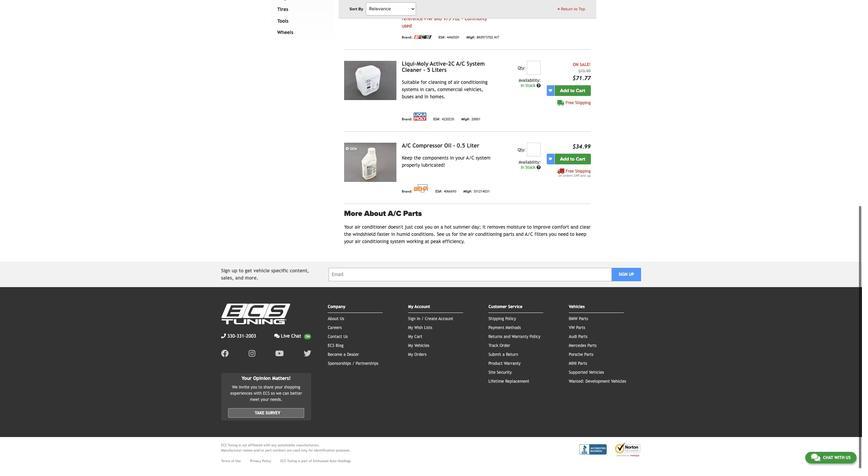 Task type: describe. For each thing, give the bounding box(es) containing it.
air down day;
[[468, 232, 474, 237]]

payment
[[488, 326, 504, 330]]

clear
[[580, 224, 591, 230]]

lubricated!
[[421, 162, 445, 168]]

audi
[[569, 335, 577, 339]]

shipping policy link
[[488, 317, 516, 321]]

2 vertical spatial in
[[417, 317, 420, 321]]

a/c compressor oil - 0.5 liter
[[402, 142, 479, 149]]

we
[[276, 391, 281, 396]]

and up keep
[[571, 224, 578, 230]]

add to cart button for add to wish list icon on the right of page
[[555, 85, 591, 96]]

sign up button
[[612, 268, 641, 281]]

moisture
[[507, 224, 526, 230]]

cleaner
[[402, 67, 422, 73]]

a inside the your air conditioner doesn't just cool you on a hot summer day; it removes moisture to improve comfort and clear the windshield faster in humid conditions. see us for the air conditioning parts and a/c filters you need to keep your air conditioning system working at peak efficiency.
[[441, 224, 443, 230]]

liqui-moly active-2c a/c system cleaner - 5 liters link
[[402, 60, 485, 73]]

tuning for part
[[287, 459, 297, 463]]

1 brand: from the top
[[402, 36, 412, 39]]

in for a/c compressor oil - 0.5 liter
[[521, 165, 524, 170]]

take survey button
[[228, 408, 304, 418]]

my for my cart
[[408, 335, 413, 339]]

ecs for ecs tuning is part of enthusiast auto holdings
[[280, 459, 286, 463]]

porsche
[[569, 352, 583, 357]]

air up windshield on the left of page
[[355, 224, 361, 230]]

a/c compressor oil - 0.5 liter link
[[402, 142, 479, 149]]

for inside the your air conditioner doesn't just cool you on a hot summer day; it removes moisture to improve comfort and clear the windshield faster in humid conditions. see us for the air conditioning parts and a/c filters you need to keep your air conditioning system working at peak efficiency.
[[452, 232, 458, 237]]

used
[[293, 449, 300, 452]]

system inside the keep the components in your a/c system properly lubricated!
[[476, 155, 491, 161]]

2 vertical spatial cart
[[414, 335, 422, 339]]

ecs - corporate logo image
[[414, 35, 432, 39]]

top
[[579, 7, 585, 11]]

customer service
[[488, 305, 522, 309]]

only
[[301, 449, 307, 452]]

liqui-moly - corporate logo image
[[414, 112, 426, 121]]

terms of use
[[221, 459, 241, 463]]

and down moisture
[[516, 232, 524, 237]]

comments image for chat
[[811, 454, 820, 462]]

on sale! $73.99 $71.77
[[573, 62, 591, 81]]

system inside the your air conditioner doesn't just cool you on a hot summer day; it removes moisture to improve comfort and clear the windshield faster in humid conditions. see us for the air conditioning parts and a/c filters you need to keep your air conditioning system working at peak efficiency.
[[390, 239, 405, 244]]

lifetime replacement
[[488, 379, 529, 384]]

shipping policy
[[488, 317, 516, 321]]

ecs for ecs tuning is not affiliated with any automobile manufacturers. manufacturer names and/or part numbers are used only for identification purposes.
[[221, 444, 227, 447]]

0 horizontal spatial the
[[344, 232, 351, 237]]

and inside sign up to get vehicle specific content, sales, and more.
[[235, 275, 243, 281]]

about us
[[328, 317, 344, 321]]

0 horizontal spatial chat
[[291, 333, 301, 339]]

security
[[497, 370, 512, 375]]

in down 'cars,' in the top of the page
[[424, 94, 428, 99]]

sponsorships / partnerships
[[328, 361, 378, 366]]

needs.
[[270, 397, 282, 402]]

air inside suitable for cleaning of air conditioning systems in cars, commercial vehicles, buses and in homes.
[[454, 79, 460, 85]]

es#4220235 - 20001 - liqui-moly active-2c a/c system cleaner - 5 liters - suitable for cleaning of air conditioning systems in cars, commercial vehicles, buses and in homes. - liqui-moly - audi bmw volkswagen mini porsche image
[[344, 61, 396, 100]]

1 horizontal spatial chat
[[823, 456, 833, 460]]

add for add to wish list icon on the right of page's add to cart button
[[560, 88, 569, 94]]

add to cart for add to wish list icon on the right of page's add to cart button
[[560, 88, 585, 94]]

orders
[[414, 352, 427, 357]]

properly
[[402, 162, 420, 168]]

is for part
[[298, 459, 300, 463]]

on inside the your air conditioner doesn't just cool you on a hot summer day; it removes moisture to improve comfort and clear the windshield faster in humid conditions. see us for the air conditioning parts and a/c filters you need to keep your air conditioning system working at peak efficiency.
[[434, 224, 439, 230]]

a/c up the doesn't
[[388, 209, 401, 218]]

sponsorships
[[328, 361, 351, 366]]

my for my orders
[[408, 352, 413, 357]]

0 horizontal spatial of
[[231, 459, 234, 463]]

4220235
[[442, 118, 454, 121]]

1 vertical spatial /
[[352, 361, 355, 366]]

add to cart for add to cart button associated with add to wish list image in the top of the page
[[560, 156, 585, 162]]

contact us link
[[328, 335, 348, 339]]

to inside sign up to get vehicle specific content, sales, and more.
[[239, 268, 243, 274]]

a/c inside the your air conditioner doesn't just cool you on a hot summer day; it removes moisture to improve comfort and clear the windshield faster in humid conditions. see us for the air conditioning parts and a/c filters you need to keep your air conditioning system working at peak efficiency.
[[525, 232, 533, 237]]

privacy policy link
[[250, 459, 271, 464]]

site security link
[[488, 370, 512, 375]]

kit
[[494, 36, 499, 39]]

partnerships
[[356, 361, 378, 366]]

add to wish list image
[[549, 157, 552, 161]]

parts for porsche parts
[[584, 352, 593, 357]]

dealer
[[347, 352, 359, 357]]

0 vertical spatial you
[[425, 224, 432, 230]]

service
[[508, 305, 522, 309]]

identification
[[314, 449, 335, 452]]

a for customer service
[[503, 352, 505, 357]]

0 vertical spatial /
[[422, 317, 424, 321]]

1 vertical spatial warranty
[[504, 361, 521, 366]]

availability: for on sale!
[[519, 78, 541, 83]]

my for my wish lists
[[408, 326, 413, 330]]

porsche parts
[[569, 352, 593, 357]]

vehicles up wanted: development vehicles
[[589, 370, 604, 375]]

become
[[328, 352, 342, 357]]

sign up
[[619, 272, 634, 277]]

parts
[[503, 232, 514, 237]]

supported
[[569, 370, 588, 375]]

track
[[488, 343, 498, 348]]

is for not
[[239, 444, 241, 447]]

wheels link
[[276, 27, 326, 38]]

meet
[[250, 397, 260, 402]]

blog
[[336, 343, 344, 348]]

0 vertical spatial warranty
[[512, 335, 528, 339]]

product warranty
[[488, 361, 521, 366]]

your inside the your air conditioner doesn't just cool you on a hot summer day; it removes moisture to improve comfort and clear the windshield faster in humid conditions. see us for the air conditioning parts and a/c filters you need to keep your air conditioning system working at peak efficiency.
[[344, 239, 354, 244]]

conditions.
[[411, 232, 435, 237]]

to up free shipping
[[570, 88, 575, 94]]

parts for vw parts
[[576, 326, 585, 330]]

bmw parts link
[[569, 317, 588, 321]]

enthusiast auto holdings link
[[313, 459, 351, 464]]

vehicles right development
[[611, 379, 626, 384]]

to left keep
[[570, 232, 574, 237]]

manufacturers.
[[296, 444, 320, 447]]

improve
[[533, 224, 551, 230]]

supported vehicles link
[[569, 370, 604, 375]]

add to wish list image
[[549, 89, 552, 92]]

policy for privacy policy
[[262, 459, 271, 463]]

liters
[[432, 67, 447, 73]]

1 horizontal spatial account
[[438, 317, 453, 321]]

homes.
[[430, 94, 445, 99]]

0 horizontal spatial return
[[506, 352, 518, 357]]

0.5
[[457, 142, 465, 149]]

a/c up 'keep'
[[402, 142, 411, 149]]

in left 'cars,' in the top of the page
[[420, 87, 424, 92]]

live chat link
[[274, 333, 311, 340]]

cars,
[[426, 87, 436, 92]]

brand: for a/c
[[402, 190, 412, 194]]

just
[[405, 224, 413, 230]]

parts for mercedes parts
[[587, 343, 597, 348]]

get
[[245, 268, 252, 274]]

return to top
[[560, 7, 585, 11]]

facebook logo image
[[221, 350, 229, 358]]

free for free shipping on orders $49 and up
[[566, 169, 574, 174]]

in stock for on sale!
[[521, 83, 537, 88]]

mfg#: for liter
[[463, 190, 472, 194]]

lists
[[424, 326, 432, 330]]

buses
[[402, 94, 414, 99]]

my vehicles link
[[408, 343, 429, 348]]

by
[[358, 7, 363, 11]]

methods
[[506, 326, 521, 330]]

wanted:
[[569, 379, 584, 384]]

you inside we invite you to share your shopping experiences with ecs so we can better meet your needs.
[[251, 385, 257, 390]]

parts for bmw parts
[[579, 317, 588, 321]]

vehicles up orders
[[414, 343, 429, 348]]

a/c inside the keep the components in your a/c system properly lubricated!
[[466, 155, 474, 161]]

to inside we invite you to share your shopping experiences with ecs so we can better meet your needs.
[[258, 385, 262, 390]]

at
[[425, 239, 429, 244]]

ecs tuning image
[[221, 304, 290, 325]]

2003
[[246, 333, 256, 339]]

can
[[283, 391, 289, 396]]

contact us
[[328, 335, 348, 339]]

0 vertical spatial about
[[364, 209, 386, 218]]

shipping for free shipping
[[575, 100, 591, 105]]

1 horizontal spatial -
[[453, 142, 455, 149]]

0 vertical spatial mfg#:
[[466, 36, 475, 39]]

privacy policy
[[250, 459, 271, 463]]

specific
[[271, 268, 288, 274]]

up for sign up to get vehicle specific content, sales, and more.
[[232, 268, 237, 274]]

0 vertical spatial account
[[415, 305, 430, 309]]

and inside free shipping on orders $49 and up
[[580, 174, 586, 177]]

keep
[[576, 232, 586, 237]]

live
[[281, 333, 290, 339]]

track order link
[[488, 343, 510, 348]]

my cart
[[408, 335, 422, 339]]

vehicles up bmw parts
[[569, 305, 585, 309]]

suitable for cleaning of air conditioning systems in cars, commercial vehicles, buses and in homes.
[[402, 79, 488, 99]]

liqui-moly active-2c a/c system cleaner - 5 liters
[[402, 60, 485, 73]]

wish
[[414, 326, 423, 330]]

cart for add to wish list icon on the right of page's add to cart button
[[576, 88, 585, 94]]

parts for audi parts
[[578, 335, 587, 339]]

keep
[[402, 155, 412, 161]]

tools link
[[276, 15, 326, 27]]

1 vertical spatial conditioning
[[475, 232, 502, 237]]

conditioning inside suitable for cleaning of air conditioning systems in cars, commercial vehicles, buses and in homes.
[[461, 79, 488, 85]]

in inside the keep the components in your a/c system properly lubricated!
[[450, 155, 454, 161]]

up inside free shipping on orders $49 and up
[[587, 174, 591, 177]]

your up we
[[275, 385, 283, 390]]

to left top
[[574, 7, 578, 11]]

holdings
[[338, 459, 351, 463]]

careers
[[328, 326, 342, 330]]

mini
[[569, 361, 577, 366]]

es#4066693 - 351214031 - a/c compressor oil - 0.5 liter - keep the components in your a/c system properly lubricated! - behr - audi volkswagen image
[[344, 143, 396, 182]]

take
[[255, 411, 264, 416]]

parts for mini parts
[[578, 361, 587, 366]]

2 vertical spatial us
[[846, 456, 851, 460]]

2 horizontal spatial you
[[549, 232, 557, 237]]

2 vertical spatial shipping
[[488, 317, 504, 321]]

vw parts link
[[569, 326, 585, 330]]



Task type: vqa. For each thing, say whether or not it's contained in the screenshot.
0 link
no



Task type: locate. For each thing, give the bounding box(es) containing it.
1 vertical spatial add
[[560, 156, 569, 162]]

in inside the your air conditioner doesn't just cool you on a hot summer day; it removes moisture to improve comfort and clear the windshield faster in humid conditions. see us for the air conditioning parts and a/c filters you need to keep your air conditioning system working at peak efficiency.
[[391, 232, 395, 237]]

2 vertical spatial you
[[251, 385, 257, 390]]

up inside sign up to get vehicle specific content, sales, and more.
[[232, 268, 237, 274]]

mfg#: left 351214031
[[463, 190, 472, 194]]

1 horizontal spatial you
[[425, 224, 432, 230]]

in stock for $34.99
[[521, 165, 537, 170]]

0 vertical spatial system
[[476, 155, 491, 161]]

cool
[[414, 224, 423, 230]]

ecs left blog
[[328, 343, 334, 348]]

your up invite
[[242, 376, 252, 381]]

your inside the your air conditioner doesn't just cool you on a hot summer day; it removes moisture to improve comfort and clear the windshield faster in humid conditions. see us for the air conditioning parts and a/c filters you need to keep your air conditioning system working at peak efficiency.
[[344, 224, 353, 230]]

for right the us
[[452, 232, 458, 237]]

orders
[[563, 174, 573, 177]]

mfg#: for system
[[461, 118, 470, 121]]

stock
[[525, 83, 535, 88], [525, 165, 535, 170]]

0 horizontal spatial policy
[[262, 459, 271, 463]]

in up wish
[[417, 317, 420, 321]]

in left question circle icon
[[521, 165, 524, 170]]

parts
[[403, 209, 422, 218], [579, 317, 588, 321], [576, 326, 585, 330], [578, 335, 587, 339], [587, 343, 597, 348], [584, 352, 593, 357], [578, 361, 587, 366]]

about us link
[[328, 317, 344, 321]]

of up the commercial
[[448, 79, 452, 85]]

0 horizontal spatial for
[[309, 449, 313, 452]]

0 vertical spatial qty:
[[518, 66, 526, 70]]

1 vertical spatial on
[[434, 224, 439, 230]]

mini parts
[[569, 361, 587, 366]]

policy for shipping policy
[[505, 317, 516, 321]]

is
[[239, 444, 241, 447], [298, 459, 300, 463]]

porsche parts link
[[569, 352, 593, 357]]

your down "0.5"
[[455, 155, 465, 161]]

and right buses
[[415, 94, 423, 99]]

3 my from the top
[[408, 335, 413, 339]]

the down summer
[[460, 232, 467, 237]]

0 vertical spatial stock
[[525, 83, 535, 88]]

shipping inside free shipping on orders $49 and up
[[575, 169, 591, 174]]

cart down wish
[[414, 335, 422, 339]]

your for your air conditioner doesn't just cool you on a hot summer day; it removes moisture to improve comfort and clear the windshield faster in humid conditions. see us for the air conditioning parts and a/c filters you need to keep your air conditioning system working at peak efficiency.
[[344, 224, 353, 230]]

and right the $49
[[580, 174, 586, 177]]

with inside we invite you to share your shopping experiences with ecs so we can better meet your needs.
[[254, 391, 262, 396]]

tools
[[277, 18, 288, 24]]

/ down the dealer
[[352, 361, 355, 366]]

None number field
[[527, 61, 541, 75], [527, 143, 541, 156], [527, 61, 541, 75], [527, 143, 541, 156]]

parts down mercedes parts link
[[584, 352, 593, 357]]

up for sign up
[[629, 272, 634, 277]]

brand: left ecs - corporate logo
[[402, 36, 412, 39]]

system
[[467, 60, 485, 67]]

part down the only
[[301, 459, 308, 463]]

you left need
[[549, 232, 557, 237]]

cart down $71.77
[[576, 88, 585, 94]]

free inside free shipping on orders $49 and up
[[566, 169, 574, 174]]

shipping for free shipping on orders $49 and up
[[575, 169, 591, 174]]

live chat
[[281, 333, 301, 339]]

1 horizontal spatial your
[[344, 224, 353, 230]]

- right oil
[[453, 142, 455, 149]]

sign for sign up to get vehicle specific content, sales, and more.
[[221, 268, 230, 274]]

cart
[[576, 88, 585, 94], [576, 156, 585, 162], [414, 335, 422, 339]]

question circle image
[[537, 84, 541, 88]]

1 vertical spatial in
[[521, 165, 524, 170]]

Email email field
[[329, 268, 612, 281]]

ecs for ecs blog
[[328, 343, 334, 348]]

2 in stock from the top
[[521, 165, 537, 170]]

$71.77
[[573, 75, 591, 81]]

doesn't
[[388, 224, 403, 230]]

0 horizontal spatial on
[[434, 224, 439, 230]]

0 vertical spatial -
[[423, 67, 425, 73]]

mfg#: left 8k0973702-
[[466, 36, 475, 39]]

5
[[427, 67, 430, 73]]

es#: for oil
[[435, 190, 442, 194]]

es#: 4220235
[[433, 118, 454, 121]]

comments image inside chat with us link
[[811, 454, 820, 462]]

2 add to cart from the top
[[560, 156, 585, 162]]

2 qty: from the top
[[518, 148, 526, 152]]

free for free shipping
[[566, 100, 574, 105]]

0 vertical spatial is
[[239, 444, 241, 447]]

add to cart button up free shipping
[[555, 85, 591, 96]]

system down "humid"
[[390, 239, 405, 244]]

about up careers link
[[328, 317, 339, 321]]

1 stock from the top
[[525, 83, 535, 88]]

more about a/c parts
[[344, 209, 422, 218]]

numbers
[[273, 449, 286, 452]]

1 vertical spatial cart
[[576, 156, 585, 162]]

a right submit
[[503, 352, 505, 357]]

free
[[566, 100, 574, 105], [566, 169, 574, 174]]

availability: for $34.99
[[519, 160, 541, 165]]

1 vertical spatial chat
[[823, 456, 833, 460]]

2 vertical spatial mfg#:
[[463, 190, 472, 194]]

0 vertical spatial us
[[340, 317, 344, 321]]

part inside ecs tuning is not affiliated with any automobile manufacturers. manufacturer names and/or part numbers are used only for identification purposes.
[[265, 449, 272, 452]]

ecs up manufacturer
[[221, 444, 227, 447]]

1 horizontal spatial for
[[421, 79, 427, 85]]

1 vertical spatial your
[[242, 376, 252, 381]]

2 vertical spatial with
[[834, 456, 845, 460]]

2 stock from the top
[[525, 165, 535, 170]]

3 brand: from the top
[[402, 190, 412, 194]]

2 vertical spatial policy
[[262, 459, 271, 463]]

of left use
[[231, 459, 234, 463]]

add to cart button
[[555, 85, 591, 96], [555, 154, 591, 164]]

1 vertical spatial tuning
[[287, 459, 297, 463]]

add for add to cart button associated with add to wish list image in the top of the page
[[560, 156, 569, 162]]

take survey
[[255, 411, 280, 416]]

behr - corporate logo image
[[414, 184, 429, 193]]

a for company
[[344, 352, 346, 357]]

1 horizontal spatial sign
[[408, 317, 416, 321]]

4460501
[[447, 36, 460, 39]]

a/c inside "liqui-moly active-2c a/c system cleaner - 5 liters"
[[456, 60, 465, 67]]

comments image for live
[[274, 334, 280, 339]]

a/c left filters
[[525, 232, 533, 237]]

matters!
[[272, 376, 291, 381]]

terms of use link
[[221, 459, 241, 464]]

availability: up question circle icon
[[519, 160, 541, 165]]

1 horizontal spatial part
[[301, 459, 308, 463]]

add to cart button up free shipping on orders $49 and up
[[555, 154, 591, 164]]

the left windshield on the left of page
[[344, 232, 351, 237]]

your
[[344, 224, 353, 230], [242, 376, 252, 381]]

1 horizontal spatial system
[[476, 155, 491, 161]]

0 horizontal spatial is
[[239, 444, 241, 447]]

1 vertical spatial add to cart
[[560, 156, 585, 162]]

parts up porsche parts link
[[587, 343, 597, 348]]

2 horizontal spatial policy
[[530, 335, 540, 339]]

ecs tuning is not affiliated with any automobile manufacturers. manufacturer names and/or part numbers are used only for identification purposes.
[[221, 444, 351, 452]]

invite
[[239, 385, 249, 390]]

with inside ecs tuning is not affiliated with any automobile manufacturers. manufacturer names and/or part numbers are used only for identification purposes.
[[263, 444, 270, 447]]

1 add to cart button from the top
[[555, 85, 591, 96]]

we
[[232, 385, 238, 390]]

question circle image
[[537, 165, 541, 170]]

purposes.
[[336, 449, 351, 452]]

payment methods
[[488, 326, 521, 330]]

comments image left live
[[274, 334, 280, 339]]

2 add from the top
[[560, 156, 569, 162]]

2 my from the top
[[408, 326, 413, 330]]

to
[[574, 7, 578, 11], [570, 88, 575, 94], [570, 156, 575, 162], [527, 224, 532, 230], [570, 232, 574, 237], [239, 268, 243, 274], [258, 385, 262, 390]]

peak
[[431, 239, 441, 244]]

my for my account
[[408, 305, 413, 309]]

in for liqui-moly active-2c a/c system cleaner - 5 liters
[[521, 83, 524, 88]]

active-
[[430, 60, 448, 67]]

qty: for system
[[518, 66, 526, 70]]

1 add from the top
[[560, 88, 569, 94]]

caret up image
[[557, 7, 560, 11]]

0 horizontal spatial -
[[423, 67, 425, 73]]

1 vertical spatial stock
[[525, 165, 535, 170]]

brand: left behr - corporate logo
[[402, 190, 412, 194]]

0 horizontal spatial you
[[251, 385, 257, 390]]

to left share
[[258, 385, 262, 390]]

mfg#: 20001
[[461, 118, 481, 121]]

ecs inside we invite you to share your shopping experiences with ecs so we can better meet your needs.
[[263, 391, 270, 396]]

stock for on sale!
[[525, 83, 535, 88]]

sign inside sign up to get vehicle specific content, sales, and more.
[[221, 268, 230, 274]]

2 free from the top
[[566, 169, 574, 174]]

up inside sign up button
[[629, 272, 634, 277]]

2 add to cart button from the top
[[555, 154, 591, 164]]

better
[[290, 391, 302, 396]]

account right "create"
[[438, 317, 453, 321]]

2 vertical spatial conditioning
[[362, 239, 389, 244]]

and
[[415, 94, 423, 99], [580, 174, 586, 177], [571, 224, 578, 230], [516, 232, 524, 237], [235, 275, 243, 281], [504, 335, 510, 339]]

331-
[[237, 333, 246, 339]]

bmw
[[569, 317, 578, 321]]

working
[[406, 239, 423, 244]]

1 horizontal spatial /
[[422, 317, 424, 321]]

1 vertical spatial about
[[328, 317, 339, 321]]

- left the 5
[[423, 67, 425, 73]]

a
[[441, 224, 443, 230], [344, 352, 346, 357], [503, 352, 505, 357]]

availability: up question circle image
[[519, 78, 541, 83]]

not
[[242, 444, 247, 447]]

mfg#: left 20001
[[461, 118, 470, 121]]

0 vertical spatial in stock
[[521, 83, 537, 88]]

to up free shipping on orders $49 and up
[[570, 156, 575, 162]]

phone image
[[221, 334, 226, 339]]

4 my from the top
[[408, 343, 413, 348]]

0 vertical spatial add to cart
[[560, 88, 585, 94]]

es#: for active-
[[433, 118, 440, 121]]

any
[[271, 444, 277, 447]]

in down the doesn't
[[391, 232, 395, 237]]

1 vertical spatial return
[[506, 352, 518, 357]]

0 horizontal spatial system
[[390, 239, 405, 244]]

1 vertical spatial system
[[390, 239, 405, 244]]

return down order
[[506, 352, 518, 357]]

0 vertical spatial on
[[558, 174, 562, 177]]

account up sign in / create account
[[415, 305, 430, 309]]

brand: left liqui-moly - corporate logo
[[402, 118, 412, 121]]

5 my from the top
[[408, 352, 413, 357]]

and inside suitable for cleaning of air conditioning systems in cars, commercial vehicles, buses and in homes.
[[415, 94, 423, 99]]

0 horizontal spatial sign
[[221, 268, 230, 274]]

1 horizontal spatial policy
[[505, 317, 516, 321]]

on left "orders"
[[558, 174, 562, 177]]

conditioning
[[461, 79, 488, 85], [475, 232, 502, 237], [362, 239, 389, 244]]

order
[[500, 343, 510, 348]]

1 my from the top
[[408, 305, 413, 309]]

0 vertical spatial es#:
[[439, 36, 446, 39]]

1 horizontal spatial a
[[441, 224, 443, 230]]

windshield
[[353, 232, 376, 237]]

1 vertical spatial in stock
[[521, 165, 537, 170]]

0 vertical spatial with
[[254, 391, 262, 396]]

1 vertical spatial add to cart button
[[555, 154, 591, 164]]

sign for sign in / create account
[[408, 317, 416, 321]]

es#: left 4066693
[[435, 190, 442, 194]]

my for my vehicles
[[408, 343, 413, 348]]

stock left question circle icon
[[525, 165, 535, 170]]

free shipping on orders $49 and up
[[558, 169, 591, 177]]

add right add to wish list icon on the right of page
[[560, 88, 569, 94]]

warranty
[[512, 335, 528, 339], [504, 361, 521, 366]]

compressor
[[413, 142, 443, 149]]

0 vertical spatial return
[[561, 7, 573, 11]]

0 vertical spatial brand:
[[402, 36, 412, 39]]

you right invite
[[251, 385, 257, 390]]

a/c right 2c
[[456, 60, 465, 67]]

0 vertical spatial part
[[265, 449, 272, 452]]

cart for add to cart button associated with add to wish list image in the top of the page
[[576, 156, 585, 162]]

2 horizontal spatial of
[[448, 79, 452, 85]]

on up the see
[[434, 224, 439, 230]]

1 horizontal spatial with
[[263, 444, 270, 447]]

tuning inside ecs tuning is not affiliated with any automobile manufacturers. manufacturer names and/or part numbers are used only for identification purposes.
[[228, 444, 238, 447]]

es#: left 4460501
[[439, 36, 446, 39]]

/ left "create"
[[422, 317, 424, 321]]

is inside ecs tuning is not affiliated with any automobile manufacturers. manufacturer names and/or part numbers are used only for identification purposes.
[[239, 444, 241, 447]]

parts down porsche parts link
[[578, 361, 587, 366]]

to left improve
[[527, 224, 532, 230]]

es#: left 4220235
[[433, 118, 440, 121]]

parts up mercedes parts link
[[578, 335, 587, 339]]

audi parts link
[[569, 335, 587, 339]]

terms
[[221, 459, 230, 463]]

sign up to get vehicle specific content, sales, and more.
[[221, 268, 309, 281]]

1 horizontal spatial of
[[309, 459, 312, 463]]

1 vertical spatial -
[[453, 142, 455, 149]]

of inside suitable for cleaning of air conditioning systems in cars, commercial vehicles, buses and in homes.
[[448, 79, 452, 85]]

development
[[586, 379, 610, 384]]

0 horizontal spatial comments image
[[274, 334, 280, 339]]

to left get
[[239, 268, 243, 274]]

part down any
[[265, 449, 272, 452]]

return right caret up image
[[561, 7, 573, 11]]

conditioning up vehicles,
[[461, 79, 488, 85]]

day;
[[472, 224, 481, 230]]

es#: 4460501
[[439, 36, 460, 39]]

1 horizontal spatial tuning
[[287, 459, 297, 463]]

your inside the keep the components in your a/c system properly lubricated!
[[455, 155, 465, 161]]

instagram logo image
[[249, 350, 255, 358]]

account
[[415, 305, 430, 309], [438, 317, 453, 321]]

my left wish
[[408, 326, 413, 330]]

the inside the keep the components in your a/c system properly lubricated!
[[414, 155, 421, 161]]

shipping up payment
[[488, 317, 504, 321]]

lifetime replacement link
[[488, 379, 529, 384]]

my up the my vehicles
[[408, 335, 413, 339]]

add to cart up free shipping on orders $49 and up
[[560, 156, 585, 162]]

air down windshield on the left of page
[[355, 239, 361, 244]]

for inside suitable for cleaning of air conditioning systems in cars, commercial vehicles, buses and in homes.
[[421, 79, 427, 85]]

us for contact us
[[343, 335, 348, 339]]

2c
[[448, 60, 455, 67]]

mercedes parts link
[[569, 343, 597, 348]]

up
[[587, 174, 591, 177], [232, 268, 237, 274], [629, 272, 634, 277]]

of left the enthusiast at the bottom of page
[[309, 459, 312, 463]]

2 horizontal spatial with
[[834, 456, 845, 460]]

youtube logo image
[[275, 350, 284, 358]]

1 vertical spatial part
[[301, 459, 308, 463]]

- inside "liqui-moly active-2c a/c system cleaner - 5 liters"
[[423, 67, 425, 73]]

see
[[437, 232, 444, 237]]

1 vertical spatial for
[[452, 232, 458, 237]]

and right sales,
[[235, 275, 243, 281]]

a/c
[[456, 60, 465, 67], [402, 142, 411, 149], [466, 155, 474, 161], [388, 209, 401, 218], [525, 232, 533, 237]]

product warranty link
[[488, 361, 521, 366]]

1 horizontal spatial comments image
[[811, 454, 820, 462]]

ecs inside ecs tuning is not affiliated with any automobile manufacturers. manufacturer names and/or part numbers are used only for identification purposes.
[[221, 444, 227, 447]]

components
[[422, 155, 448, 161]]

parts right bmw at the bottom right
[[579, 317, 588, 321]]

comments image inside live chat link
[[274, 334, 280, 339]]

0 horizontal spatial a
[[344, 352, 346, 357]]

0 vertical spatial tuning
[[228, 444, 238, 447]]

brand: for liqui-
[[402, 118, 412, 121]]

system down "liter"
[[476, 155, 491, 161]]

for down manufacturers. on the bottom of the page
[[309, 449, 313, 452]]

sign inside button
[[619, 272, 628, 277]]

shipping down $71.77
[[575, 100, 591, 105]]

my orders
[[408, 352, 427, 357]]

sign in / create account
[[408, 317, 453, 321]]

twitter logo image
[[304, 350, 311, 358]]

0 vertical spatial for
[[421, 79, 427, 85]]

1 vertical spatial us
[[343, 335, 348, 339]]

1 horizontal spatial return
[[561, 7, 573, 11]]

stock for $34.99
[[525, 165, 535, 170]]

1 vertical spatial es#:
[[433, 118, 440, 121]]

ecs down numbers on the bottom
[[280, 459, 286, 463]]

for inside ecs tuning is not affiliated with any automobile manufacturers. manufacturer names and/or part numbers are used only for identification purposes.
[[309, 449, 313, 452]]

systems
[[402, 87, 419, 92]]

tuning down are
[[287, 459, 297, 463]]

conditioning down the faster
[[362, 239, 389, 244]]

1 vertical spatial is
[[298, 459, 300, 463]]

0 horizontal spatial with
[[254, 391, 262, 396]]

vehicles,
[[464, 87, 483, 92]]

qty: for liter
[[518, 148, 526, 152]]

2 vertical spatial for
[[309, 449, 313, 452]]

1 free from the top
[[566, 100, 574, 105]]

part
[[265, 449, 272, 452], [301, 459, 308, 463]]

so
[[271, 391, 275, 396]]

liter
[[467, 142, 479, 149]]

warranty up "security"
[[504, 361, 521, 366]]

0 horizontal spatial /
[[352, 361, 355, 366]]

1 in stock from the top
[[521, 83, 537, 88]]

0 horizontal spatial account
[[415, 305, 430, 309]]

2 horizontal spatial a
[[503, 352, 505, 357]]

us for about us
[[340, 317, 344, 321]]

tires link
[[276, 4, 326, 15]]

returns and warranty policy link
[[488, 335, 540, 339]]

parts up 'just'
[[403, 209, 422, 218]]

1 add to cart from the top
[[560, 88, 585, 94]]

stock left question circle image
[[525, 83, 535, 88]]

1 vertical spatial availability:
[[519, 160, 541, 165]]

2 availability: from the top
[[519, 160, 541, 165]]

your for your opinion matters!
[[242, 376, 252, 381]]

add
[[560, 88, 569, 94], [560, 156, 569, 162]]

my up my wish lists link
[[408, 305, 413, 309]]

comments image
[[274, 334, 280, 339], [811, 454, 820, 462]]

track order
[[488, 343, 510, 348]]

sign for sign up
[[619, 272, 628, 277]]

1 vertical spatial qty:
[[518, 148, 526, 152]]

1 vertical spatial brand:
[[402, 118, 412, 121]]

1 availability: from the top
[[519, 78, 541, 83]]

2 horizontal spatial the
[[460, 232, 467, 237]]

0 vertical spatial conditioning
[[461, 79, 488, 85]]

shipping right "orders"
[[575, 169, 591, 174]]

a left the hot
[[441, 224, 443, 230]]

a left the dealer
[[344, 352, 346, 357]]

add to cart button for add to wish list image in the top of the page
[[555, 154, 591, 164]]

0 vertical spatial shipping
[[575, 100, 591, 105]]

tuning for not
[[228, 444, 238, 447]]

become a dealer link
[[328, 352, 359, 357]]

we invite you to share your shopping experiences with ecs so we can better meet your needs.
[[230, 385, 302, 402]]

on inside free shipping on orders $49 and up
[[558, 174, 562, 177]]

about
[[364, 209, 386, 218], [328, 317, 339, 321]]

0 horizontal spatial your
[[242, 376, 252, 381]]

parts right 'vw' on the right
[[576, 326, 585, 330]]

oil
[[444, 142, 451, 149]]

1 vertical spatial policy
[[530, 335, 540, 339]]

0 vertical spatial free
[[566, 100, 574, 105]]

automobile
[[278, 444, 295, 447]]

2 brand: from the top
[[402, 118, 412, 121]]

1 vertical spatial free
[[566, 169, 574, 174]]

4066693
[[444, 190, 456, 194]]

cleaning
[[428, 79, 447, 85]]

-
[[423, 67, 425, 73], [453, 142, 455, 149]]

0 vertical spatial add to cart button
[[555, 85, 591, 96]]

my orders link
[[408, 352, 427, 357]]

and up order
[[504, 335, 510, 339]]

you up conditions.
[[425, 224, 432, 230]]

a/c down "liter"
[[466, 155, 474, 161]]

0 horizontal spatial tuning
[[228, 444, 238, 447]]

comments image left chat with us
[[811, 454, 820, 462]]

in left question circle image
[[521, 83, 524, 88]]

cart down the $34.99
[[576, 156, 585, 162]]

2 horizontal spatial up
[[629, 272, 634, 277]]

on
[[558, 174, 562, 177], [434, 224, 439, 230]]

1 qty: from the top
[[518, 66, 526, 70]]

submit a return link
[[488, 352, 518, 357]]

0 horizontal spatial about
[[328, 317, 339, 321]]

your right meet
[[261, 397, 269, 402]]



